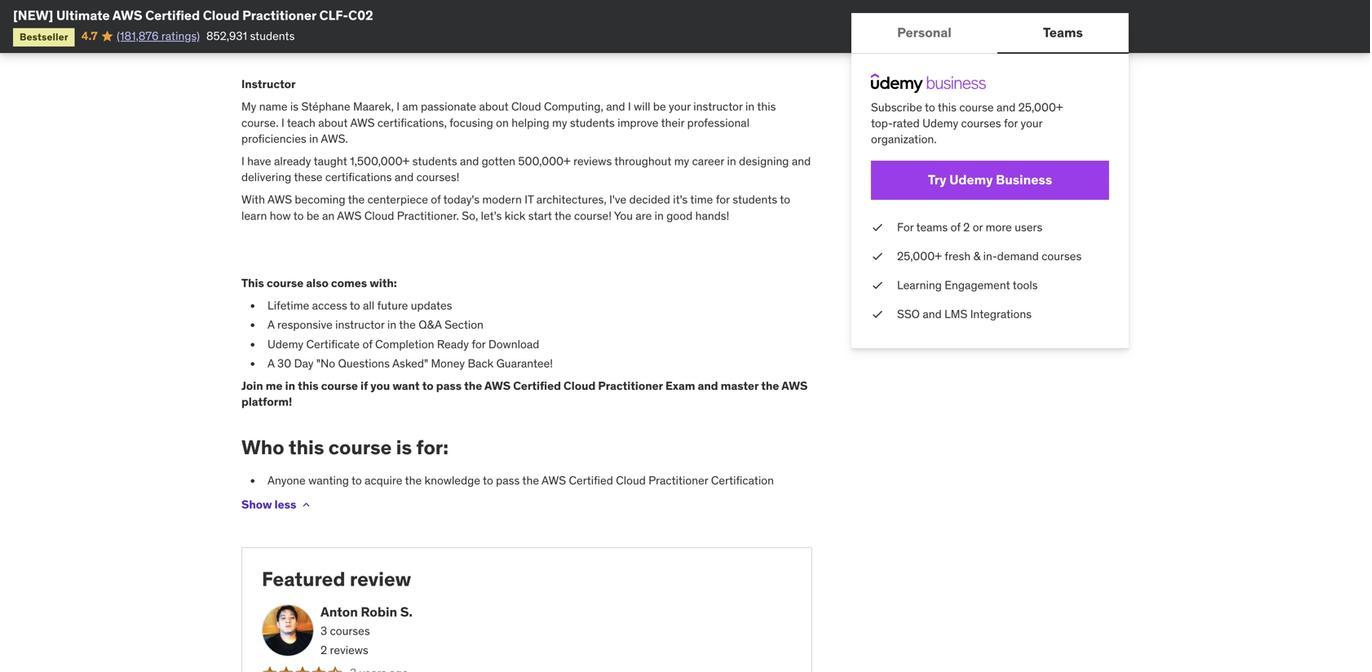 Task type: locate. For each thing, give the bounding box(es) containing it.
for teams of 2 or more users
[[897, 220, 1043, 234]]

anton robin simamora image
[[262, 604, 314, 656]]

xsmall image
[[871, 248, 884, 264], [871, 306, 884, 322], [300, 498, 313, 511]]

in right career
[[727, 154, 736, 168]]

want
[[393, 378, 420, 393]]

25,000+
[[1018, 100, 1063, 115], [897, 249, 942, 263]]

instructor down all on the left top
[[335, 317, 385, 332]]

to right want
[[422, 378, 434, 393]]

2 xsmall image from the top
[[871, 277, 884, 293]]

1 xsmall image from the top
[[871, 219, 884, 235]]

tier up beyond
[[414, 13, 435, 27]]

less
[[275, 497, 296, 512]]

designing
[[739, 154, 789, 168]]

2 vertical spatial for
[[472, 337, 486, 351]]

of up questions
[[363, 337, 372, 351]]

udemy up 30 on the left of page
[[268, 337, 303, 351]]

2 horizontal spatial courses
[[1042, 249, 1082, 263]]

how inside we'll be using the aws free tier i'll be showing you how to go beyond the aws free tier (you know... the real world!)
[[363, 32, 384, 46]]

aws.
[[321, 131, 348, 146]]

2 horizontal spatial of
[[951, 220, 961, 234]]

beyond
[[416, 32, 453, 46]]

show
[[241, 497, 272, 512]]

in down future
[[387, 317, 396, 332]]

0 vertical spatial certified
[[145, 7, 200, 24]]

0 horizontal spatial courses
[[330, 624, 370, 638]]

of
[[431, 192, 441, 207], [951, 220, 961, 234], [363, 337, 372, 351]]

2 down 3
[[321, 643, 327, 658]]

this down udemy business "image"
[[938, 100, 957, 115]]

responsive
[[277, 317, 333, 332]]

a
[[268, 317, 275, 332], [268, 356, 275, 371]]

be right will
[[653, 99, 666, 114]]

subscribe
[[871, 100, 922, 115]]

1 vertical spatial a
[[268, 356, 275, 371]]

throughout
[[614, 154, 672, 168]]

personal
[[897, 24, 952, 41]]

0 horizontal spatial reviews
[[330, 643, 368, 658]]

go
[[400, 32, 413, 46]]

i up proficiencies on the left top of page
[[281, 115, 284, 130]]

of left or
[[951, 220, 961, 234]]

0 vertical spatial pass
[[436, 378, 462, 393]]

0 vertical spatial for
[[1004, 116, 1018, 131]]

is for for:
[[396, 435, 412, 460]]

practitioner inside this course also comes with: lifetime access to all future updates a responsive instructor in the q&a section udemy certificate of completion ready for download a 30 day "no questions asked" money back guarantee! join me in this course if you want to pass the aws certified cloud practitioner exam and master the aws platform!
[[598, 378, 663, 393]]

learning engagement tools
[[897, 278, 1038, 292]]

0 vertical spatial how
[[363, 32, 384, 46]]

0 horizontal spatial certified
[[145, 7, 200, 24]]

xsmall image for 25,000+
[[871, 248, 884, 264]]

0 horizontal spatial of
[[363, 337, 372, 351]]

i've
[[609, 192, 627, 207]]

is up teach
[[290, 99, 299, 114]]

1 horizontal spatial reviews
[[573, 154, 612, 168]]

1 horizontal spatial is
[[396, 435, 412, 460]]

xsmall image left the for
[[871, 219, 884, 235]]

a left 30 on the left of page
[[268, 356, 275, 371]]

1 vertical spatial aws free
[[475, 32, 525, 46]]

2 vertical spatial xsmall image
[[300, 498, 313, 511]]

about up aws.
[[318, 115, 348, 130]]

0 vertical spatial of
[[431, 192, 441, 207]]

this inside subscribe to this course and 25,000+ top‑rated udemy courses for your organization.
[[938, 100, 957, 115]]

udemy inside this course also comes with: lifetime access to all future updates a responsive instructor in the q&a section udemy certificate of completion ready for download a 30 day "no questions asked" money back guarantee! join me in this course if you want to pass the aws certified cloud practitioner exam and master the aws platform!
[[268, 337, 303, 351]]

0 vertical spatial reviews
[[573, 154, 612, 168]]

course!
[[574, 208, 612, 223]]

your inside the instructor my name is stéphane maarek, i am passionate about cloud computing, and i will be your instructor in this course. i teach about aws certifications, focusing on helping my students improve their professional proficiencies in aws. i have already taught 1,500,000+ students and gotten 500,000+ reviews throughout my career in designing and delivering these certifications and courses! with aws becoming the centerpiece of today's modern it architectures, i've decided it's time for students to learn how to be an aws cloud practitioner. so, let's kick start the course! you are in good hands!
[[669, 99, 691, 114]]

reviews down the anton at the left of page
[[330, 643, 368, 658]]

1 vertical spatial 25,000+
[[897, 249, 942, 263]]

and inside subscribe to this course and 25,000+ top‑rated udemy courses for your organization.
[[997, 100, 1016, 115]]

students
[[250, 28, 295, 43], [570, 115, 615, 130], [412, 154, 457, 168], [733, 192, 777, 207]]

the down back
[[464, 378, 482, 393]]

2 left or
[[963, 220, 970, 234]]

1 vertical spatial you
[[371, 378, 390, 393]]

top‑rated
[[871, 116, 920, 131]]

2 vertical spatial certified
[[569, 473, 613, 488]]

1 vertical spatial your
[[1021, 116, 1043, 131]]

engagement
[[945, 278, 1010, 292]]

course up acquire
[[329, 435, 392, 460]]

1 horizontal spatial my
[[674, 154, 689, 168]]

these
[[294, 170, 323, 184]]

practitioner left certification on the right bottom
[[649, 473, 708, 488]]

or
[[973, 220, 983, 234]]

will
[[634, 99, 650, 114]]

1 vertical spatial my
[[674, 154, 689, 168]]

a down lifetime
[[268, 317, 275, 332]]

and right designing on the right of the page
[[792, 154, 811, 168]]

to inside we'll be using the aws free tier i'll be showing you how to go beyond the aws free tier (you know... the real world!)
[[387, 32, 397, 46]]

1 vertical spatial instructor
[[335, 317, 385, 332]]

xsmall image left fresh
[[871, 248, 884, 264]]

the down certifications
[[348, 192, 365, 207]]

you right if
[[371, 378, 390, 393]]

0 horizontal spatial for
[[472, 337, 486, 351]]

25,000+ up business
[[1018, 100, 1063, 115]]

course down udemy business "image"
[[959, 100, 994, 115]]

0 horizontal spatial you
[[342, 32, 360, 46]]

1,500,000+
[[350, 154, 410, 168]]

instructor inside the instructor my name is stéphane maarek, i am passionate about cloud computing, and i will be your instructor in this course. i teach about aws certifications, focusing on helping my students improve their professional proficiencies in aws. i have already taught 1,500,000+ students and gotten 500,000+ reviews throughout my career in designing and delivering these certifications and courses! with aws becoming the centerpiece of today's modern it architectures, i've decided it's time for students to learn how to be an aws cloud practitioner. so, let's kick start the course! you are in good hands!
[[694, 99, 743, 114]]

and left will
[[606, 99, 625, 114]]

0 vertical spatial i
[[628, 99, 631, 114]]

the down architectures,
[[555, 208, 571, 223]]

this
[[241, 276, 264, 290]]

for up business
[[1004, 116, 1018, 131]]

xsmall image right less
[[300, 498, 313, 511]]

2 horizontal spatial for
[[1004, 116, 1018, 131]]

course.
[[241, 115, 279, 130]]

2 inside the anton robin s. 3 courses 2 reviews
[[321, 643, 327, 658]]

hands!
[[695, 208, 729, 223]]

2 vertical spatial udemy
[[268, 337, 303, 351]]

0 horizontal spatial instructor
[[335, 317, 385, 332]]

0 vertical spatial a
[[268, 317, 275, 332]]

0 horizontal spatial your
[[669, 99, 691, 114]]

2 vertical spatial i
[[241, 154, 244, 168]]

0 horizontal spatial pass
[[436, 378, 462, 393]]

i
[[628, 99, 631, 114], [281, 115, 284, 130], [241, 154, 244, 168]]

for inside subscribe to this course and 25,000+ top‑rated udemy courses for your organization.
[[1004, 116, 1018, 131]]

1 a from the top
[[268, 317, 275, 332]]

1 horizontal spatial how
[[363, 32, 384, 46]]

is left for:
[[396, 435, 412, 460]]

subscribe to this course and 25,000+ top‑rated udemy courses for your organization.
[[871, 100, 1063, 147]]

acquire
[[365, 473, 402, 488]]

1 horizontal spatial certified
[[513, 378, 561, 393]]

0 vertical spatial udemy
[[923, 116, 958, 131]]

how right learn
[[270, 208, 291, 223]]

who
[[241, 435, 284, 460]]

proficiencies
[[241, 131, 306, 146]]

1 horizontal spatial 25,000+
[[1018, 100, 1063, 115]]

of up the practitioner.
[[431, 192, 441, 207]]

1 horizontal spatial courses
[[961, 116, 1001, 131]]

0 vertical spatial courses
[[961, 116, 1001, 131]]

we'll
[[268, 13, 292, 27]]

future
[[377, 298, 408, 313]]

and up try udemy business
[[997, 100, 1016, 115]]

1 vertical spatial xsmall image
[[871, 277, 884, 293]]

1 vertical spatial xsmall image
[[871, 306, 884, 322]]

show less button
[[241, 489, 313, 521]]

your up business
[[1021, 116, 1043, 131]]

0 horizontal spatial about
[[318, 115, 348, 130]]

stéphane
[[301, 99, 350, 114]]

1 horizontal spatial your
[[1021, 116, 1043, 131]]

1 vertical spatial 2
[[321, 643, 327, 658]]

the right knowledge
[[522, 473, 539, 488]]

are
[[636, 208, 652, 223]]

practitioner up the i'll
[[242, 7, 316, 24]]

i left have
[[241, 154, 244, 168]]

1 horizontal spatial instructor
[[694, 99, 743, 114]]

xsmall image left learning
[[871, 277, 884, 293]]

and right exam
[[698, 378, 718, 393]]

guarantee!
[[496, 356, 553, 371]]

in down teach
[[309, 131, 318, 146]]

and up centerpiece
[[395, 170, 414, 184]]

2 vertical spatial courses
[[330, 624, 370, 638]]

to left acquire
[[351, 473, 362, 488]]

xsmall image for sso
[[871, 306, 884, 322]]

reviews
[[573, 154, 612, 168], [330, 643, 368, 658]]

0 vertical spatial aws free
[[360, 13, 412, 27]]

1 horizontal spatial of
[[431, 192, 441, 207]]

lms
[[945, 307, 968, 321]]

already
[[274, 154, 311, 168]]

0 horizontal spatial 25,000+
[[897, 249, 942, 263]]

udemy right 'try'
[[949, 171, 993, 188]]

have
[[247, 154, 271, 168]]

organization.
[[871, 132, 937, 147]]

xsmall image left sso
[[871, 306, 884, 322]]

aws free up go on the top left of the page
[[360, 13, 412, 27]]

0 horizontal spatial how
[[270, 208, 291, 223]]

users
[[1015, 220, 1043, 234]]

pass
[[436, 378, 462, 393], [496, 473, 520, 488]]

1 vertical spatial is
[[396, 435, 412, 460]]

0 vertical spatial is
[[290, 99, 299, 114]]

xsmall image for learning
[[871, 277, 884, 293]]

to down udemy business "image"
[[925, 100, 935, 115]]

is
[[290, 99, 299, 114], [396, 435, 412, 460]]

instructor up professional
[[694, 99, 743, 114]]

2 horizontal spatial certified
[[569, 473, 613, 488]]

852,931
[[206, 28, 247, 43]]

udemy up organization.
[[923, 116, 958, 131]]

my down computing,
[[552, 115, 567, 130]]

you inside we'll be using the aws free tier i'll be showing you how to go beyond the aws free tier (you know... the real world!)
[[342, 32, 360, 46]]

download
[[488, 337, 539, 351]]

udemy inside subscribe to this course and 25,000+ top‑rated udemy courses for your organization.
[[923, 116, 958, 131]]

the right the using
[[340, 13, 357, 27]]

1 vertical spatial for
[[716, 192, 730, 207]]

2 vertical spatial of
[[363, 337, 372, 351]]

0 vertical spatial about
[[479, 99, 509, 114]]

1 horizontal spatial tier
[[527, 32, 547, 46]]

my left career
[[674, 154, 689, 168]]

1 vertical spatial certified
[[513, 378, 561, 393]]

aws
[[112, 7, 142, 24], [350, 115, 375, 130], [268, 192, 292, 207], [337, 208, 362, 223], [485, 378, 511, 393], [782, 378, 808, 393], [542, 473, 566, 488]]

for
[[1004, 116, 1018, 131], [716, 192, 730, 207], [472, 337, 486, 351]]

pass down money
[[436, 378, 462, 393]]

0 horizontal spatial tier
[[414, 13, 435, 27]]

to right knowledge
[[483, 473, 493, 488]]

tier
[[414, 13, 435, 27], [527, 32, 547, 46]]

robin
[[361, 603, 397, 620]]

this down day
[[298, 378, 319, 393]]

i left will
[[628, 99, 631, 114]]

reviews up architectures,
[[573, 154, 612, 168]]

for up hands!
[[716, 192, 730, 207]]

0 horizontal spatial my
[[552, 115, 567, 130]]

tier left "(you"
[[527, 32, 547, 46]]

courses
[[961, 116, 1001, 131], [1042, 249, 1082, 263], [330, 624, 370, 638]]

2 horizontal spatial i
[[628, 99, 631, 114]]

this up designing on the right of the page
[[757, 99, 776, 114]]

tab list
[[852, 13, 1129, 54]]

0 vertical spatial xsmall image
[[871, 219, 884, 235]]

anton
[[321, 603, 358, 620]]

0 horizontal spatial 2
[[321, 643, 327, 658]]

1 vertical spatial practitioner
[[598, 378, 663, 393]]

the right master
[[761, 378, 779, 393]]

0 vertical spatial your
[[669, 99, 691, 114]]

25,000+ up learning
[[897, 249, 942, 263]]

1 horizontal spatial about
[[479, 99, 509, 114]]

0 vertical spatial 25,000+
[[1018, 100, 1063, 115]]

about
[[479, 99, 509, 114], [318, 115, 348, 130]]

1 horizontal spatial you
[[371, 378, 390, 393]]

pass right knowledge
[[496, 473, 520, 488]]

to inside subscribe to this course and 25,000+ top‑rated udemy courses for your organization.
[[925, 100, 935, 115]]

1 vertical spatial pass
[[496, 473, 520, 488]]

in right me on the bottom left of the page
[[285, 378, 295, 393]]

1 horizontal spatial for
[[716, 192, 730, 207]]

students down the we'll at the top left of page
[[250, 28, 295, 43]]

be left an
[[307, 208, 319, 223]]

and
[[606, 99, 625, 114], [997, 100, 1016, 115], [460, 154, 479, 168], [792, 154, 811, 168], [395, 170, 414, 184], [923, 307, 942, 321], [698, 378, 718, 393]]

how down c02
[[363, 32, 384, 46]]

you down c02
[[342, 32, 360, 46]]

the up completion
[[399, 317, 416, 332]]

1 vertical spatial reviews
[[330, 643, 368, 658]]

0 horizontal spatial is
[[290, 99, 299, 114]]

2
[[963, 220, 970, 234], [321, 643, 327, 658]]

is inside the instructor my name is stéphane maarek, i am passionate about cloud computing, and i will be your instructor in this course. i teach about aws certifications, focusing on helping my students improve their professional proficiencies in aws. i have already taught 1,500,000+ students and gotten 500,000+ reviews throughout my career in designing and delivering these certifications and courses! with aws becoming the centerpiece of today's modern it architectures, i've decided it's time for students to learn how to be an aws cloud practitioner. so, let's kick start the course! you are in good hands!
[[290, 99, 299, 114]]

master
[[721, 378, 759, 393]]

courses up try udemy business
[[961, 116, 1001, 131]]

cloud inside this course also comes with: lifetime access to all future updates a responsive instructor in the q&a section udemy certificate of completion ready for download a 30 day "no questions asked" money back guarantee! join me in this course if you want to pass the aws certified cloud practitioner exam and master the aws platform!
[[564, 378, 596, 393]]

1 horizontal spatial i
[[281, 115, 284, 130]]

0 vertical spatial instructor
[[694, 99, 743, 114]]

(you
[[549, 32, 571, 46]]

for up back
[[472, 337, 486, 351]]

courses right demand
[[1042, 249, 1082, 263]]

ready
[[437, 337, 469, 351]]

about up on
[[479, 99, 509, 114]]

practitioner
[[242, 7, 316, 24], [598, 378, 663, 393], [649, 473, 708, 488]]

xsmall image inside show less button
[[300, 498, 313, 511]]

and left gotten on the left top
[[460, 154, 479, 168]]

my
[[552, 115, 567, 130], [674, 154, 689, 168]]

know...
[[573, 32, 609, 46]]

be right the i'll
[[281, 32, 294, 46]]

certified inside this course also comes with: lifetime access to all future updates a responsive instructor in the q&a section udemy certificate of completion ready for download a 30 day "no questions asked" money back guarantee! join me in this course if you want to pass the aws certified cloud practitioner exam and master the aws platform!
[[513, 378, 561, 393]]

practitioner left exam
[[598, 378, 663, 393]]

to left go on the top left of the page
[[387, 32, 397, 46]]

0 vertical spatial you
[[342, 32, 360, 46]]

join
[[241, 378, 263, 393]]

0 vertical spatial xsmall image
[[871, 248, 884, 264]]

is for stéphane
[[290, 99, 299, 114]]

1 vertical spatial how
[[270, 208, 291, 223]]

(181,876 ratings)
[[117, 28, 200, 43]]

0 vertical spatial 2
[[963, 220, 970, 234]]

the right acquire
[[405, 473, 422, 488]]

xsmall image
[[871, 219, 884, 235], [871, 277, 884, 293]]

your up their
[[669, 99, 691, 114]]

certified
[[145, 7, 200, 24], [513, 378, 561, 393], [569, 473, 613, 488]]

0 vertical spatial practitioner
[[242, 7, 316, 24]]

an
[[322, 208, 335, 223]]

[new]
[[13, 7, 53, 24]]

courses down the anton at the left of page
[[330, 624, 370, 638]]

aws free left "(you"
[[475, 32, 525, 46]]



Task type: describe. For each thing, give the bounding box(es) containing it.
also
[[306, 276, 329, 290]]

me
[[266, 378, 283, 393]]

money
[[431, 356, 465, 371]]

course up lifetime
[[267, 276, 304, 290]]

professional
[[687, 115, 750, 130]]

for inside the instructor my name is stéphane maarek, i am passionate about cloud computing, and i will be your instructor in this course. i teach about aws certifications, focusing on helping my students improve their professional proficiencies in aws. i have already taught 1,500,000+ students and gotten 500,000+ reviews throughout my career in designing and delivering these certifications and courses! with aws becoming the centerpiece of today's modern it architectures, i've decided it's time for students to learn how to be an aws cloud practitioner. so, let's kick start the course! you are in good hands!
[[716, 192, 730, 207]]

career
[[692, 154, 724, 168]]

back
[[468, 356, 494, 371]]

certifications,
[[378, 115, 447, 130]]

so,
[[462, 208, 478, 223]]

helping
[[512, 115, 549, 130]]

how inside the instructor my name is stéphane maarek, i am passionate about cloud computing, and i will be your instructor in this course. i teach about aws certifications, focusing on helping my students improve their professional proficiencies in aws. i have already taught 1,500,000+ students and gotten 500,000+ reviews throughout my career in designing and delivering these certifications and courses! with aws becoming the centerpiece of today's modern it architectures, i've decided it's time for students to learn how to be an aws cloud practitioner. so, let's kick start the course! you are in good hands!
[[270, 208, 291, 223]]

passionate
[[421, 99, 476, 114]]

1 horizontal spatial aws free
[[475, 32, 525, 46]]

with
[[241, 192, 265, 207]]

of inside this course also comes with: lifetime access to all future updates a responsive instructor in the q&a section udemy certificate of completion ready for download a 30 day "no questions asked" money back guarantee! join me in this course if you want to pass the aws certified cloud practitioner exam and master the aws platform!
[[363, 337, 372, 351]]

becoming
[[295, 192, 345, 207]]

we'll be using the aws free tier i'll be showing you how to go beyond the aws free tier (you know... the real world!)
[[268, 13, 687, 46]]

it
[[525, 192, 534, 207]]

to left all on the left top
[[350, 298, 360, 313]]

try udemy business link
[[871, 160, 1109, 200]]

computing,
[[544, 99, 603, 114]]

xsmall image for for
[[871, 219, 884, 235]]

centerpiece
[[367, 192, 428, 207]]

teams
[[916, 220, 948, 234]]

0 vertical spatial my
[[552, 115, 567, 130]]

time
[[690, 192, 713, 207]]

integrations
[[970, 307, 1032, 321]]

their
[[661, 115, 685, 130]]

try udemy business
[[928, 171, 1052, 188]]

review
[[350, 567, 411, 591]]

your inside subscribe to this course and 25,000+ top‑rated udemy courses for your organization.
[[1021, 116, 1043, 131]]

decided
[[629, 192, 670, 207]]

0 horizontal spatial i
[[241, 154, 244, 168]]

instructor inside this course also comes with: lifetime access to all future updates a responsive instructor in the q&a section udemy certificate of completion ready for download a 30 day "no questions asked" money back guarantee! join me in this course if you want to pass the aws certified cloud practitioner exam and master the aws platform!
[[335, 317, 385, 332]]

reviews inside the instructor my name is stéphane maarek, i am passionate about cloud computing, and i will be your instructor in this course. i teach about aws certifications, focusing on helping my students improve their professional proficiencies in aws. i have already taught 1,500,000+ students and gotten 500,000+ reviews throughout my career in designing and delivering these certifications and courses! with aws becoming the centerpiece of today's modern it architectures, i've decided it's time for students to learn how to be an aws cloud practitioner. so, let's kick start the course! you are in good hands!
[[573, 154, 612, 168]]

the right beyond
[[456, 32, 472, 46]]

i'll
[[268, 32, 279, 46]]

1 vertical spatial of
[[951, 220, 961, 234]]

anyone
[[268, 473, 306, 488]]

learning
[[897, 278, 942, 292]]

reviews inside the anton robin s. 3 courses 2 reviews
[[330, 643, 368, 658]]

course inside subscribe to this course and 25,000+ top‑rated udemy courses for your organization.
[[959, 100, 994, 115]]

personal button
[[852, 13, 997, 52]]

this inside the instructor my name is stéphane maarek, i am passionate about cloud computing, and i will be your instructor in this course. i teach about aws certifications, focusing on helping my students improve their professional proficiencies in aws. i have already taught 1,500,000+ students and gotten 500,000+ reviews throughout my career in designing and delivering these certifications and courses! with aws becoming the centerpiece of today's modern it architectures, i've decided it's time for students to learn how to be an aws cloud practitioner. so, let's kick start the course! you are in good hands!
[[757, 99, 776, 114]]

1 horizontal spatial 2
[[963, 220, 970, 234]]

lifetime
[[268, 298, 309, 313]]

for:
[[416, 435, 449, 460]]

certificate
[[306, 337, 360, 351]]

25,000+ fresh & in-demand courses
[[897, 249, 1082, 263]]

you
[[614, 208, 633, 223]]

questions
[[338, 356, 390, 371]]

1 vertical spatial about
[[318, 115, 348, 130]]

all
[[363, 298, 374, 313]]

25,000+ inside subscribe to this course and 25,000+ top‑rated udemy courses for your organization.
[[1018, 100, 1063, 115]]

courses!
[[416, 170, 460, 184]]

1 horizontal spatial pass
[[496, 473, 520, 488]]

anton robin s. 3 courses 2 reviews
[[321, 603, 413, 658]]

architectures,
[[536, 192, 607, 207]]

course left if
[[321, 378, 358, 393]]

maarek, i
[[353, 99, 400, 114]]

it's
[[673, 192, 688, 207]]

start
[[528, 208, 552, 223]]

demand
[[997, 249, 1039, 263]]

1 vertical spatial udemy
[[949, 171, 993, 188]]

c02
[[348, 7, 373, 24]]

2 a from the top
[[268, 356, 275, 371]]

practitioner.
[[397, 208, 459, 223]]

knowledge
[[425, 473, 480, 488]]

of inside the instructor my name is stéphane maarek, i am passionate about cloud computing, and i will be your instructor in this course. i teach about aws certifications, focusing on helping my students improve their professional proficiencies in aws. i have already taught 1,500,000+ students and gotten 500,000+ reviews throughout my career in designing and delivering these certifications and courses! with aws becoming the centerpiece of today's modern it architectures, i've decided it's time for students to learn how to be an aws cloud practitioner. so, let's kick start the course! you are in good hands!
[[431, 192, 441, 207]]

name
[[259, 99, 288, 114]]

using
[[310, 13, 338, 27]]

teach
[[287, 115, 316, 130]]

in right are
[[655, 208, 664, 223]]

comes
[[331, 276, 367, 290]]

4.7
[[81, 28, 98, 43]]

students down computing,
[[570, 115, 615, 130]]

students up courses!
[[412, 154, 457, 168]]

teams
[[1043, 24, 1083, 41]]

[new] ultimate aws certified cloud practitioner clf-c02
[[13, 7, 373, 24]]

for
[[897, 220, 914, 234]]

more
[[986, 220, 1012, 234]]

world!)
[[652, 32, 687, 46]]

0 horizontal spatial aws free
[[360, 13, 412, 27]]

asked"
[[392, 356, 428, 371]]

the left real
[[611, 32, 628, 46]]

if
[[361, 378, 368, 393]]

852,931 students
[[206, 28, 295, 43]]

modern
[[482, 192, 522, 207]]

this inside this course also comes with: lifetime access to all future updates a responsive instructor in the q&a section udemy certificate of completion ready for download a 30 day "no questions asked" money back guarantee! join me in this course if you want to pass the aws certified cloud practitioner exam and master the aws platform!
[[298, 378, 319, 393]]

0 vertical spatial tier
[[414, 13, 435, 27]]

and right sso
[[923, 307, 942, 321]]

30
[[277, 356, 291, 371]]

let's
[[481, 208, 502, 223]]

for inside this course also comes with: lifetime access to all future updates a responsive instructor in the q&a section udemy certificate of completion ready for download a 30 day "no questions asked" money back guarantee! join me in this course if you want to pass the aws certified cloud practitioner exam and master the aws platform!
[[472, 337, 486, 351]]

certifications
[[325, 170, 392, 184]]

tools
[[1013, 278, 1038, 292]]

wanting
[[308, 473, 349, 488]]

q&a
[[419, 317, 442, 332]]

focusing
[[450, 115, 493, 130]]

learn
[[241, 208, 267, 223]]

ratings)
[[161, 28, 200, 43]]

teams button
[[997, 13, 1129, 52]]

bestseller
[[20, 31, 68, 43]]

to down designing on the right of the page
[[780, 192, 790, 207]]

pass inside this course also comes with: lifetime access to all future updates a responsive instructor in the q&a section udemy certificate of completion ready for download a 30 day "no questions asked" money back guarantee! join me in this course if you want to pass the aws certified cloud practitioner exam and master the aws platform!
[[436, 378, 462, 393]]

udemy business image
[[871, 73, 986, 93]]

in up professional
[[746, 99, 755, 114]]

you inside this course also comes with: lifetime access to all future updates a responsive instructor in the q&a section udemy certificate of completion ready for download a 30 day "no questions asked" money back guarantee! join me in this course if you want to pass the aws certified cloud practitioner exam and master the aws platform!
[[371, 378, 390, 393]]

500,000+
[[518, 154, 571, 168]]

and inside this course also comes with: lifetime access to all future updates a responsive instructor in the q&a section udemy certificate of completion ready for download a 30 day "no questions asked" money back guarantee! join me in this course if you want to pass the aws certified cloud practitioner exam and master the aws platform!
[[698, 378, 718, 393]]

courses inside the anton robin s. 3 courses 2 reviews
[[330, 624, 370, 638]]

ultimate
[[56, 7, 110, 24]]

real
[[631, 32, 650, 46]]

taught
[[314, 154, 347, 168]]

1 vertical spatial tier
[[527, 32, 547, 46]]

completion
[[375, 337, 434, 351]]

students down designing on the right of the page
[[733, 192, 777, 207]]

anyone wanting to acquire the knowledge to pass the aws certified cloud practitioner certification
[[268, 473, 774, 488]]

access
[[312, 298, 347, 313]]

this up anyone
[[289, 435, 324, 460]]

2 vertical spatial practitioner
[[649, 473, 708, 488]]

fresh
[[945, 249, 971, 263]]

to down becoming
[[293, 208, 304, 223]]

s.
[[400, 603, 413, 620]]

1 vertical spatial i
[[281, 115, 284, 130]]

be right the we'll at the top left of page
[[294, 13, 307, 27]]

updates
[[411, 298, 452, 313]]

tab list containing personal
[[852, 13, 1129, 54]]

1 vertical spatial courses
[[1042, 249, 1082, 263]]

with:
[[370, 276, 397, 290]]

courses inside subscribe to this course and 25,000+ top‑rated udemy courses for your organization.
[[961, 116, 1001, 131]]



Task type: vqa. For each thing, say whether or not it's contained in the screenshot.
the 25,000+
yes



